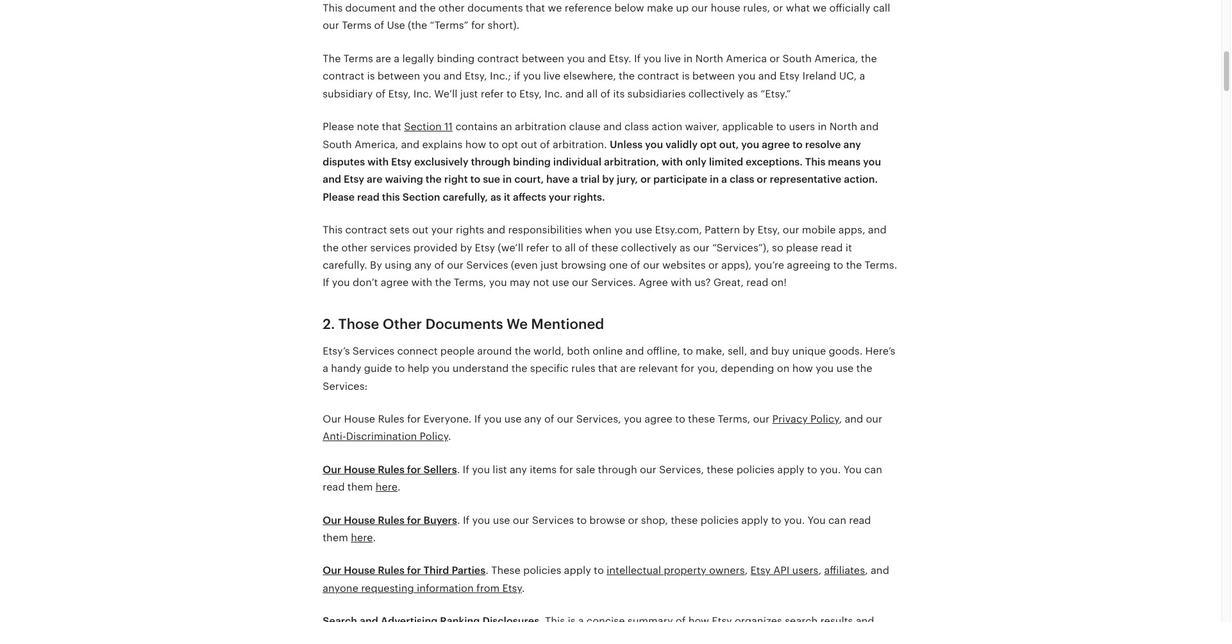 Task type: vqa. For each thing, say whether or not it's contained in the screenshot.
New Email
no



Task type: locate. For each thing, give the bounding box(es) containing it.
services:
[[323, 380, 368, 392]]

1 vertical spatial through
[[598, 464, 637, 476]]

please
[[323, 121, 354, 133], [323, 191, 355, 203]]

all up "browsing"
[[565, 242, 576, 254]]

use
[[387, 19, 405, 32]]

1 please from the top
[[323, 121, 354, 133]]

0 horizontal spatial services
[[353, 345, 395, 357]]

0 vertical spatial north
[[696, 52, 724, 65]]

0 horizontal spatial that
[[382, 121, 401, 133]]

1 horizontal spatial here link
[[376, 481, 398, 493]]

1 vertical spatial binding
[[513, 156, 551, 168]]

apply inside our house rules for third parties . these policies apply to intellectual property owners , etsy api users , affiliates , and anyone requesting information from etsy .
[[564, 565, 591, 577]]

if
[[634, 52, 641, 65], [323, 277, 329, 289], [474, 413, 481, 425], [463, 464, 469, 476], [463, 514, 470, 526]]

1 vertical spatial apply
[[742, 514, 769, 526]]

0 horizontal spatial it
[[504, 191, 511, 203]]

inc. left we'll
[[414, 88, 432, 100]]

are down online
[[620, 362, 636, 375]]

sellers
[[424, 464, 457, 476]]

1 is from the left
[[367, 70, 375, 82]]

america
[[726, 52, 767, 65]]

sue
[[483, 173, 500, 186]]

read inside .  if you list any items for sale through our services, these policies apply to you. you can read them
[[323, 481, 345, 493]]

arbitration,
[[604, 156, 659, 168]]

south inside the terms are a legally binding contract between you and etsy. if you live in north america or south america, the contract is between you and etsy, inc.; if you live elsewhere, the contract is between you and etsy ireland uc, a subsidiary of etsy, inc. we'll just refer to etsy, inc. and all of its subsidiaries collectively as "etsy."
[[783, 52, 812, 65]]

this inside "this contract sets out your rights and responsibilities when you use etsy.com, pattern by etsy, our mobile apps, and the other services provided by etsy (we'll refer to all of these collectively as our "services"), so please read it carefully. by using any of our services (even just browsing one of our websites or apps), you're agreeing to the terms. if you don't agree with the terms, you may not use our services. agree with us? great, read on!"
[[323, 224, 343, 236]]

1 horizontal spatial binding
[[513, 156, 551, 168]]

and up the ""etsy.""
[[759, 70, 777, 82]]

any inside unless you validly opt out, you agree to resolve any disputes with etsy exclusively through binding individual arbitration, with only limited exceptions. this means you and etsy are waiving the right to sue in court, have a trial by jury, or participate in a class or representative action. please read this section carefully, as it affects your rights.
[[844, 138, 861, 150]]

or down exceptions.
[[757, 173, 767, 186]]

are up this
[[367, 173, 383, 186]]

just
[[460, 88, 478, 100], [541, 259, 558, 271]]

this for this document and the other documents that we reference below make up our house rules, or what we officially call our terms of use (the "terms" for short).
[[323, 2, 343, 14]]

goods.
[[829, 345, 863, 357]]

and down section 11 link
[[401, 138, 420, 150]]

1 vertical spatial out
[[412, 224, 429, 236]]

services, up shop, on the right
[[659, 464, 704, 476]]

services, down etsy's services connect people around the world, both online and offline, to make, sell, and buy unique goods. here's a handy guide to help you understand the specific rules that are relevant for you, depending on how you use the services: on the bottom of page
[[576, 413, 621, 425]]

this inside this document and the other documents that we reference below make up our house rules, or what we officially call our terms of use (the "terms" for short).
[[323, 2, 343, 14]]

please left 'note'
[[323, 121, 354, 133]]

0 horizontal spatial other
[[341, 242, 368, 254]]

0 horizontal spatial south
[[323, 138, 352, 150]]

to
[[507, 88, 517, 100], [776, 121, 786, 133], [489, 138, 499, 150], [793, 138, 803, 150], [470, 173, 481, 186], [552, 242, 562, 254], [833, 259, 844, 271], [683, 345, 693, 357], [395, 362, 405, 375], [675, 413, 686, 425], [807, 464, 817, 476], [577, 514, 587, 526], [771, 514, 781, 526], [594, 565, 604, 577]]

arbitration
[[515, 121, 566, 133]]

2 is from the left
[[682, 70, 690, 82]]

contract up services
[[345, 224, 387, 236]]

0 horizontal spatial class
[[625, 121, 649, 133]]

officially
[[830, 2, 871, 14]]

by down rights
[[460, 242, 472, 254]]

house down discrimination
[[344, 464, 375, 476]]

of inside contains an arbitration clause and class action waiver, applicable to users in north and south america, and explains how to opt out of arbitration.
[[540, 138, 550, 150]]

rules for everyone.
[[378, 413, 405, 425]]

policies inside .  if you list any items for sale through our services, these policies apply to you. you can read them
[[737, 464, 775, 476]]

services down the (we'll
[[466, 259, 508, 271]]

opt
[[502, 138, 518, 150], [700, 138, 717, 150]]

you right buyers
[[472, 514, 490, 526]]

(even
[[511, 259, 538, 271]]

are inside etsy's services connect people around the world, both online and offline, to make, sell, and buy unique goods. here's a handy guide to help you understand the specific rules that are relevant for you, depending on how you use the services:
[[620, 362, 636, 375]]

so
[[772, 242, 784, 254]]

users right api
[[792, 565, 819, 577]]

you left may
[[489, 277, 507, 289]]

other inside "this contract sets out your rights and responsibilities when you use etsy.com, pattern by etsy, our mobile apps, and the other services provided by etsy (we'll refer to all of these collectively as our "services"), so please read it carefully. by using any of our services (even just browsing one of our websites or apps), you're agreeing to the terms. if you don't agree with the terms, you may not use our services. agree with us? great, read on!"
[[341, 242, 368, 254]]

as down sue
[[491, 191, 501, 203]]

0 vertical spatial this
[[323, 2, 343, 14]]

you right the help
[[432, 362, 450, 375]]

0 horizontal spatial you
[[808, 514, 826, 526]]

section left 11
[[404, 121, 442, 133]]

4 rules from the top
[[378, 565, 405, 577]]

0 vertical spatial it
[[504, 191, 511, 203]]

contract inside "this contract sets out your rights and responsibilities when you use etsy.com, pattern by etsy, our mobile apps, and the other services provided by etsy (we'll refer to all of these collectively as our "services"), so please read it carefully. by using any of our services (even just browsing one of our websites or apps), you're agreeing to the terms. if you don't agree with the terms, you may not use our services. agree with us? great, read on!"
[[345, 224, 387, 236]]

through up sue
[[471, 156, 511, 168]]

0 vertical spatial by
[[602, 173, 615, 186]]

resolve
[[805, 138, 841, 150]]

or left what
[[773, 2, 783, 14]]

agree inside our house rules for everyone. if you use any of our services, you agree to these terms, our privacy policy , and our anti-discrimination policy .
[[645, 413, 673, 425]]

right
[[444, 173, 468, 186]]

0 vertical spatial please
[[323, 121, 354, 133]]

this
[[323, 2, 343, 14], [805, 156, 826, 168], [323, 224, 343, 236]]

terms.
[[865, 259, 898, 271]]

please down the disputes
[[323, 191, 355, 203]]

you left list
[[472, 464, 490, 476]]

please note that section 11
[[323, 121, 453, 133]]

you
[[844, 464, 862, 476], [808, 514, 826, 526]]

0 vertical spatial are
[[376, 52, 391, 65]]

1 vertical spatial section
[[403, 191, 440, 203]]

terms, inside "this contract sets out your rights and responsibilities when you use etsy.com, pattern by etsy, our mobile apps, and the other services provided by etsy (we'll refer to all of these collectively as our "services"), so please read it carefully. by using any of our services (even just browsing one of our websites or apps), you're agreeing to the terms. if you don't agree with the terms, you may not use our services. agree with us? great, read on!"
[[454, 277, 486, 289]]

here down our house rules for buyers link
[[351, 532, 373, 544]]

1 horizontal spatial opt
[[700, 138, 717, 150]]

1 horizontal spatial america,
[[815, 52, 858, 65]]

call
[[873, 2, 891, 14]]

0 horizontal spatial just
[[460, 88, 478, 100]]

1 horizontal spatial all
[[587, 88, 598, 100]]

1 our from the top
[[323, 413, 341, 425]]

0 horizontal spatial america,
[[355, 138, 398, 150]]

0 vertical spatial terms,
[[454, 277, 486, 289]]

america,
[[815, 52, 858, 65], [355, 138, 398, 150]]

house inside our house rules for everyone. if you use any of our services, you agree to these terms, our privacy policy , and our anti-discrimination policy .
[[344, 413, 375, 425]]

1 horizontal spatial we
[[813, 2, 827, 14]]

2 opt from the left
[[700, 138, 717, 150]]

for up anyone requesting information from etsy link
[[407, 565, 421, 577]]

how down contains
[[465, 138, 486, 150]]

here link
[[376, 481, 398, 493], [351, 532, 373, 544]]

you. inside .  if you use our services to browse or shop, these policies apply to you. you can read them
[[784, 514, 805, 526]]

it left the affects at left
[[504, 191, 511, 203]]

for left sale
[[560, 464, 573, 476]]

1 rules from the top
[[378, 413, 405, 425]]

just inside the terms are a legally binding contract between you and etsy. if you live in north america or south america, the contract is between you and etsy, inc.; if you live elsewhere, the contract is between you and etsy ireland uc, a subsidiary of etsy, inc. we'll just refer to etsy, inc. and all of its subsidiaries collectively as "etsy."
[[460, 88, 478, 100]]

1 vertical spatial here
[[351, 532, 373, 544]]

2 vertical spatial apply
[[564, 565, 591, 577]]

if right everyone.
[[474, 413, 481, 425]]

3 rules from the top
[[378, 514, 405, 526]]

our for our house rules for third parties . these policies apply to intellectual property owners , etsy api users , affiliates , and anyone requesting information from etsy .
[[323, 565, 342, 577]]

to inside the terms are a legally binding contract between you and etsy. if you live in north america or south america, the contract is between you and etsy, inc.; if you live elsewhere, the contract is between you and etsy ireland uc, a subsidiary of etsy, inc. we'll just refer to etsy, inc. and all of its subsidiaries collectively as "etsy."
[[507, 88, 517, 100]]

of up "browsing"
[[579, 242, 589, 254]]

a inside etsy's services connect people around the world, both online and offline, to make, sell, and buy unique goods. here's a handy guide to help you understand the specific rules that are relevant for you, depending on how you use the services:
[[323, 362, 328, 375]]

1 vertical spatial your
[[431, 224, 453, 236]]

0 vertical spatial apply
[[778, 464, 805, 476]]

1 vertical spatial here .
[[351, 532, 376, 544]]

rules for third
[[378, 565, 405, 577]]

our inside our house rules for everyone. if you use any of our services, you agree to these terms, our privacy policy , and our anti-discrimination policy .
[[323, 413, 341, 425]]

both
[[567, 345, 590, 357]]

services down items
[[532, 514, 574, 526]]

action.
[[844, 173, 878, 186]]

0 horizontal spatial as
[[491, 191, 501, 203]]

0 vertical spatial agree
[[762, 138, 790, 150]]

live right if
[[544, 70, 561, 82]]

south
[[783, 52, 812, 65], [323, 138, 352, 150]]

2 vertical spatial that
[[598, 362, 618, 375]]

any
[[844, 138, 861, 150], [414, 259, 432, 271], [524, 413, 542, 425], [510, 464, 527, 476]]

services, inside .  if you list any items for sale through our services, these policies apply to you. you can read them
[[659, 464, 704, 476]]

by inside unless you validly opt out, you agree to resolve any disputes with etsy exclusively through binding individual arbitration, with only limited exceptions. this means you and etsy are waiving the right to sue in court, have a trial by jury, or participate in a class or representative action. please read this section carefully, as it affects your rights.
[[602, 173, 615, 186]]

1 horizontal spatial north
[[830, 121, 858, 133]]

through inside unless you validly opt out, you agree to resolve any disputes with etsy exclusively through binding individual arbitration, with only limited exceptions. this means you and etsy are waiving the right to sue in court, have a trial by jury, or participate in a class or representative action. please read this section carefully, as it affects your rights.
[[471, 156, 511, 168]]

as
[[747, 88, 758, 100], [491, 191, 501, 203], [680, 242, 691, 254]]

1 vertical spatial are
[[367, 173, 383, 186]]

apply inside .  if you list any items for sale through our services, these policies apply to you. you can read them
[[778, 464, 805, 476]]

depending
[[721, 362, 774, 375]]

of down specific at the left of the page
[[544, 413, 554, 425]]

0 vertical spatial south
[[783, 52, 812, 65]]

0 horizontal spatial inc.
[[414, 88, 432, 100]]

you
[[567, 52, 585, 65], [644, 52, 662, 65], [423, 70, 441, 82], [523, 70, 541, 82], [738, 70, 756, 82], [645, 138, 663, 150], [741, 138, 760, 150], [863, 156, 881, 168], [615, 224, 633, 236], [332, 277, 350, 289], [489, 277, 507, 289], [432, 362, 450, 375], [816, 362, 834, 375], [484, 413, 502, 425], [624, 413, 642, 425], [472, 464, 490, 476], [472, 514, 490, 526]]

any inside "this contract sets out your rights and responsibilities when you use etsy.com, pattern by etsy, our mobile apps, and the other services provided by etsy (we'll refer to all of these collectively as our "services"), so please read it carefully. by using any of our services (even just browsing one of our websites or apps), you're agreeing to the terms. if you don't agree with the terms, you may not use our services. agree with us? great, read on!"
[[414, 259, 432, 271]]

for down documents
[[471, 19, 485, 32]]

apply down .  if you use our services to browse or shop, these policies apply to you. you can read them
[[564, 565, 591, 577]]

0 vertical spatial you.
[[820, 464, 841, 476]]

apply down privacy
[[778, 464, 805, 476]]

class down the "limited"
[[730, 173, 755, 186]]

1 horizontal spatial services,
[[659, 464, 704, 476]]

these inside .  if you use our services to browse or shop, these policies apply to you. you can read them
[[671, 514, 698, 526]]

uc,
[[839, 70, 857, 82]]

0 vertical spatial america,
[[815, 52, 858, 65]]

sale
[[576, 464, 595, 476]]

house
[[711, 2, 741, 14]]

read
[[357, 191, 380, 203], [821, 242, 843, 254], [747, 277, 769, 289], [323, 481, 345, 493], [849, 514, 871, 526]]

3 our from the top
[[323, 514, 342, 526]]

through right sale
[[598, 464, 637, 476]]

our house rules for everyone. if you use any of our services, you agree to these terms, our privacy policy , and our anti-discrimination policy .
[[323, 413, 883, 443]]

a down the etsy's
[[323, 362, 328, 375]]

the inside this document and the other documents that we reference below make up our house rules, or what we officially call our terms of use (the "terms" for short).
[[420, 2, 436, 14]]

1 horizontal spatial other
[[439, 2, 465, 14]]

1 vertical spatial policy
[[420, 431, 448, 443]]

can
[[865, 464, 883, 476], [829, 514, 847, 526]]

clause
[[569, 121, 601, 133]]

1 horizontal spatial it
[[846, 242, 852, 254]]

to inside .  if you list any items for sale through our services, these policies apply to you. you can read them
[[807, 464, 817, 476]]

it inside unless you validly opt out, you agree to resolve any disputes with etsy exclusively through binding individual arbitration, with only limited exceptions. this means you and etsy are waiving the right to sue in court, have a trial by jury, or participate in a class or representative action. please read this section carefully, as it affects your rights.
[[504, 191, 511, 203]]

rules down anti-discrimination policy link
[[378, 464, 405, 476]]

0 horizontal spatial through
[[471, 156, 511, 168]]

live up subsidiaries
[[664, 52, 681, 65]]

your inside "this contract sets out your rights and responsibilities when you use etsy.com, pattern by etsy, our mobile apps, and the other services provided by etsy (we'll refer to all of these collectively as our "services"), so please read it carefully. by using any of our services (even just browsing one of our websites or apps), you're agreeing to the terms. if you don't agree with the terms, you may not use our services. agree with us? great, read on!"
[[431, 224, 453, 236]]

policies inside .  if you use our services to browse or shop, these policies apply to you. you can read them
[[701, 514, 739, 526]]

by
[[602, 173, 615, 186], [743, 224, 755, 236], [460, 242, 472, 254]]

our for our house rules for sellers
[[323, 464, 342, 476]]

apps),
[[722, 259, 752, 271]]

north left america
[[696, 52, 724, 65]]

documents
[[425, 316, 503, 332]]

validly
[[666, 138, 698, 150]]

through inside .  if you list any items for sale through our services, these policies apply to you. you can read them
[[598, 464, 637, 476]]

. inside .  if you use our services to browse or shop, these policies apply to you. you can read them
[[457, 514, 460, 526]]

2 vertical spatial policies
[[523, 565, 561, 577]]

read left this
[[357, 191, 380, 203]]

1 vertical spatial all
[[565, 242, 576, 254]]

ireland
[[803, 70, 837, 82]]

1 vertical spatial here link
[[351, 532, 373, 544]]

1 house from the top
[[344, 413, 375, 425]]

america, down 'note'
[[355, 138, 398, 150]]

1 vertical spatial you.
[[784, 514, 805, 526]]

our house rules for buyers link
[[323, 514, 457, 526]]

terms down the document
[[342, 19, 372, 32]]

here for them
[[351, 532, 373, 544]]

the
[[420, 2, 436, 14], [861, 52, 877, 65], [619, 70, 635, 82], [426, 173, 442, 186], [323, 242, 339, 254], [846, 259, 862, 271], [435, 277, 451, 289], [515, 345, 531, 357], [512, 362, 528, 375], [857, 362, 873, 375]]

users
[[789, 121, 815, 133], [792, 565, 819, 577]]

3 house from the top
[[344, 514, 375, 526]]

use inside our house rules for everyone. if you use any of our services, you agree to these terms, our privacy policy , and our anti-discrimination policy .
[[505, 413, 522, 425]]

out inside contains an arbitration clause and class action waiver, applicable to users in north and south america, and explains how to opt out of arbitration.
[[521, 138, 537, 150]]

anyone requesting information from etsy link
[[323, 582, 522, 594]]

. down everyone.
[[448, 431, 451, 443]]

the left terms.
[[846, 259, 862, 271]]

1 vertical spatial other
[[341, 242, 368, 254]]

class inside contains an arbitration clause and class action waiver, applicable to users in north and south america, and explains how to opt out of arbitration.
[[625, 121, 649, 133]]

apply inside .  if you use our services to browse or shop, these policies apply to you. you can read them
[[742, 514, 769, 526]]

2 rules from the top
[[378, 464, 405, 476]]

1 horizontal spatial terms,
[[718, 413, 751, 425]]

collectively
[[689, 88, 745, 100], [621, 242, 677, 254]]

these
[[491, 565, 521, 577]]

the down provided
[[435, 277, 451, 289]]

1 inc. from the left
[[414, 88, 432, 100]]

and up (the
[[399, 2, 417, 14]]

a
[[394, 52, 400, 65], [860, 70, 865, 82], [572, 173, 578, 186], [722, 173, 727, 186], [323, 362, 328, 375]]

here link down our house rules for sellers
[[376, 481, 398, 493]]

individual
[[553, 156, 602, 168]]

services.
[[591, 277, 636, 289]]

use left etsy.com,
[[635, 224, 652, 236]]

1 vertical spatial services,
[[659, 464, 704, 476]]

by
[[370, 259, 382, 271]]

all down elsewhere,
[[587, 88, 598, 100]]

you right when
[[615, 224, 633, 236]]

and inside this document and the other documents that we reference below make up our house rules, or what we officially call our terms of use (the "terms" for short).
[[399, 2, 417, 14]]

with down the websites
[[671, 277, 692, 289]]

by up "services"),
[[743, 224, 755, 236]]

1 horizontal spatial apply
[[742, 514, 769, 526]]

4 house from the top
[[344, 565, 375, 577]]

0 vertical spatial here
[[376, 481, 398, 493]]

here for read
[[376, 481, 398, 493]]

rules for sellers
[[378, 464, 405, 476]]

terms right the
[[344, 52, 373, 65]]

between down legally
[[378, 70, 420, 82]]

2 horizontal spatial between
[[693, 70, 735, 82]]

1 horizontal spatial between
[[522, 52, 564, 65]]

0 vertical spatial services
[[466, 259, 508, 271]]

class up unless
[[625, 121, 649, 133]]

specific
[[530, 362, 569, 375]]

1 vertical spatial north
[[830, 121, 858, 133]]

1 vertical spatial just
[[541, 259, 558, 271]]

apply up owners
[[742, 514, 769, 526]]

services, inside our house rules for everyone. if you use any of our services, you agree to these terms, our privacy policy , and our anti-discrimination policy .
[[576, 413, 621, 425]]

2 vertical spatial as
[[680, 242, 691, 254]]

to down if
[[507, 88, 517, 100]]

and inside our house rules for third parties . these policies apply to intellectual property owners , etsy api users , affiliates , and anyone requesting information from etsy .
[[871, 565, 889, 577]]

only
[[686, 156, 707, 168]]

please inside unless you validly opt out, you agree to resolve any disputes with etsy exclusively through binding individual arbitration, with only limited exceptions. this means you and etsy are waiving the right to sue in court, have a trial by jury, or participate in a class or representative action. please read this section carefully, as it affects your rights.
[[323, 191, 355, 203]]

api
[[774, 565, 790, 577]]

how inside etsy's services connect people around the world, both online and offline, to make, sell, and buy unique goods. here's a handy guide to help you understand the specific rules that are relevant for you, depending on how you use the services:
[[792, 362, 813, 375]]

0 horizontal spatial refer
[[481, 88, 504, 100]]

etsy inside "this contract sets out your rights and responsibilities when you use etsy.com, pattern by etsy, our mobile apps, and the other services provided by etsy (we'll refer to all of these collectively as our "services"), so please read it carefully. by using any of our services (even just browsing one of our websites or apps), you're agreeing to the terms. if you don't agree with the terms, you may not use our services. agree with us? great, read on!"
[[475, 242, 495, 254]]

0 horizontal spatial services,
[[576, 413, 621, 425]]

opt down waiver,
[[700, 138, 717, 150]]

etsy, up please note that section 11
[[388, 88, 411, 100]]

up
[[676, 2, 689, 14]]

connect
[[397, 345, 438, 357]]

if inside .  if you list any items for sale through our services, these policies apply to you. you can read them
[[463, 464, 469, 476]]

affects
[[513, 191, 546, 203]]

of left use
[[374, 19, 384, 32]]

0 horizontal spatial you.
[[784, 514, 805, 526]]

1 vertical spatial you
[[808, 514, 826, 526]]

1 horizontal spatial can
[[865, 464, 883, 476]]

all inside the terms are a legally binding contract between you and etsy. if you live in north america or south america, the contract is between you and etsy, inc.; if you live elsewhere, the contract is between you and etsy ireland uc, a subsidiary of etsy, inc. we'll just refer to etsy, inc. and all of its subsidiaries collectively as "etsy."
[[587, 88, 598, 100]]

0 vertical spatial you
[[844, 464, 862, 476]]

for
[[471, 19, 485, 32], [681, 362, 695, 375], [407, 413, 421, 425], [407, 464, 421, 476], [560, 464, 573, 476], [407, 514, 421, 526], [407, 565, 421, 577]]

1 vertical spatial users
[[792, 565, 819, 577]]

1 horizontal spatial how
[[792, 362, 813, 375]]

limited
[[709, 156, 743, 168]]

that right documents
[[526, 2, 545, 14]]

in up the resolve
[[818, 121, 827, 133]]

users inside contains an arbitration clause and class action waiver, applicable to users in north and south america, and explains how to opt out of arbitration.
[[789, 121, 815, 133]]

can inside .  if you use our services to browse or shop, these policies apply to you. you can read them
[[829, 514, 847, 526]]

users up the resolve
[[789, 121, 815, 133]]

etsy, inside "this contract sets out your rights and responsibilities when you use etsy.com, pattern by etsy, our mobile apps, and the other services provided by etsy (we'll refer to all of these collectively as our "services"), so please read it carefully. by using any of our services (even just browsing one of our websites or apps), you're agreeing to the terms. if you don't agree with the terms, you may not use our services. agree with us? great, read on!"
[[758, 224, 780, 236]]

of down the arbitration
[[540, 138, 550, 150]]

live
[[664, 52, 681, 65], [544, 70, 561, 82]]

the terms are a legally binding contract between you and etsy. if you live in north america or south america, the contract is between you and etsy, inc.; if you live elsewhere, the contract is between you and etsy ireland uc, a subsidiary of etsy, inc. we'll just refer to etsy, inc. and all of its subsidiaries collectively as "etsy."
[[323, 52, 877, 100]]

you right etsy.
[[644, 52, 662, 65]]

2 inc. from the left
[[545, 88, 563, 100]]

1 vertical spatial as
[[491, 191, 501, 203]]

1 horizontal spatial through
[[598, 464, 637, 476]]

the inside unless you validly opt out, you agree to resolve any disputes with etsy exclusively through binding individual arbitration, with only limited exceptions. this means you and etsy are waiving the right to sue in court, have a trial by jury, or participate in a class or representative action. please read this section carefully, as it affects your rights.
[[426, 173, 442, 186]]

section inside unless you validly opt out, you agree to resolve any disputes with etsy exclusively through binding individual arbitration, with only limited exceptions. this means you and etsy are waiving the right to sue in court, have a trial by jury, or participate in a class or representative action. please read this section carefully, as it affects your rights.
[[403, 191, 440, 203]]

2 our from the top
[[323, 464, 342, 476]]

2 vertical spatial agree
[[645, 413, 673, 425]]

this up carefully.
[[323, 224, 343, 236]]

1 vertical spatial refer
[[526, 242, 549, 254]]

the
[[323, 52, 341, 65]]

refer down inc.;
[[481, 88, 504, 100]]

our inside our house rules for third parties . these policies apply to intellectual property owners , etsy api users , affiliates , and anyone requesting information from etsy .
[[323, 565, 342, 577]]

our for our house rules for everyone. if you use any of our services, you agree to these terms, our privacy policy , and our anti-discrimination policy .
[[323, 413, 341, 425]]

1 opt from the left
[[502, 138, 518, 150]]

0 horizontal spatial agree
[[381, 277, 409, 289]]

here . for read
[[376, 481, 401, 493]]

this for this contract sets out your rights and responsibilities when you use etsy.com, pattern by etsy, our mobile apps, and the other services provided by etsy (we'll refer to all of these collectively as our "services"), so please read it carefully. by using any of our services (even just browsing one of our websites or apps), you're agreeing to the terms. if you don't agree with the terms, you may not use our services. agree with us? great, read on!
[[323, 224, 343, 236]]

read down anti-
[[323, 481, 345, 493]]

agreeing
[[787, 259, 831, 271]]

0 horizontal spatial out
[[412, 224, 429, 236]]

1 vertical spatial terms
[[344, 52, 373, 65]]

2 horizontal spatial agree
[[762, 138, 790, 150]]

if inside our house rules for everyone. if you use any of our services, you agree to these terms, our privacy policy , and our anti-discrimination policy .
[[474, 413, 481, 425]]

house inside our house rules for third parties . these policies apply to intellectual property owners , etsy api users , affiliates , and anyone requesting information from etsy .
[[344, 565, 375, 577]]

class inside unless you validly opt out, you agree to resolve any disputes with etsy exclusively through binding individual arbitration, with only limited exceptions. this means you and etsy are waiving the right to sue in court, have a trial by jury, or participate in a class or representative action. please read this section carefully, as it affects your rights.
[[730, 173, 755, 186]]

our house rules for third parties link
[[323, 565, 486, 577]]

1 horizontal spatial here
[[376, 481, 398, 493]]

1 vertical spatial terms,
[[718, 413, 751, 425]]

1 vertical spatial them
[[323, 532, 348, 544]]

make,
[[696, 345, 725, 357]]

the down exclusively
[[426, 173, 442, 186]]

or inside this document and the other documents that we reference below make up our house rules, or what we officially call our terms of use (the "terms" for short).
[[773, 2, 783, 14]]

and right privacy policy link
[[845, 413, 863, 425]]

any up items
[[524, 413, 542, 425]]

2 we from the left
[[813, 2, 827, 14]]

as up the websites
[[680, 242, 691, 254]]

0 vertical spatial terms
[[342, 19, 372, 32]]

it inside "this contract sets out your rights and responsibilities when you use etsy.com, pattern by etsy, our mobile apps, and the other services provided by etsy (we'll refer to all of these collectively as our "services"), so please read it carefully. by using any of our services (even just browsing one of our websites or apps), you're agreeing to the terms. if you don't agree with the terms, you may not use our services. agree with us? great, read on!"
[[846, 242, 852, 254]]

is up subsidiaries
[[682, 70, 690, 82]]

0 horizontal spatial by
[[460, 242, 472, 254]]

2 horizontal spatial by
[[743, 224, 755, 236]]

etsy.
[[609, 52, 632, 65]]

0 horizontal spatial is
[[367, 70, 375, 82]]

in inside contains an arbitration clause and class action waiver, applicable to users in north and south america, and explains how to opt out of arbitration.
[[818, 121, 827, 133]]

"services"),
[[713, 242, 770, 254]]

1 horizontal spatial south
[[783, 52, 812, 65]]

1 horizontal spatial by
[[602, 173, 615, 186]]

you down action
[[645, 138, 663, 150]]

1 vertical spatial please
[[323, 191, 355, 203]]

and
[[399, 2, 417, 14], [588, 52, 606, 65], [444, 70, 462, 82], [759, 70, 777, 82], [566, 88, 584, 100], [604, 121, 622, 133], [860, 121, 879, 133], [401, 138, 420, 150], [323, 173, 341, 186], [487, 224, 506, 236], [868, 224, 887, 236], [626, 345, 644, 357], [750, 345, 769, 357], [845, 413, 863, 425], [871, 565, 889, 577]]

1 horizontal spatial inc.
[[545, 88, 563, 100]]

etsy.com,
[[655, 224, 702, 236]]

america, up 'uc,'
[[815, 52, 858, 65]]

0 vertical spatial out
[[521, 138, 537, 150]]

opt inside unless you validly opt out, you agree to resolve any disputes with etsy exclusively through binding individual arbitration, with only limited exceptions. this means you and etsy are waiving the right to sue in court, have a trial by jury, or participate in a class or representative action. please read this section carefully, as it affects your rights.
[[700, 138, 717, 150]]

between
[[522, 52, 564, 65], [378, 70, 420, 82], [693, 70, 735, 82]]

your
[[549, 191, 571, 203], [431, 224, 453, 236]]

rules left buyers
[[378, 514, 405, 526]]

as left the ""etsy.""
[[747, 88, 758, 100]]

court,
[[514, 173, 544, 186]]

if right etsy.
[[634, 52, 641, 65]]

pattern
[[705, 224, 740, 236]]

you.
[[820, 464, 841, 476], [784, 514, 805, 526]]

don't
[[353, 277, 378, 289]]

etsy,
[[465, 70, 487, 82], [388, 88, 411, 100], [520, 88, 542, 100], [758, 224, 780, 236]]

out
[[521, 138, 537, 150], [412, 224, 429, 236]]

2 please from the top
[[323, 191, 355, 203]]

1 vertical spatial policies
[[701, 514, 739, 526]]

contract
[[477, 52, 519, 65], [323, 70, 364, 82], [638, 70, 679, 82], [345, 224, 387, 236]]

0 horizontal spatial binding
[[437, 52, 475, 65]]

0 vertical spatial here .
[[376, 481, 401, 493]]

use
[[635, 224, 652, 236], [552, 277, 569, 289], [837, 362, 854, 375], [505, 413, 522, 425], [493, 514, 510, 526]]

north inside contains an arbitration clause and class action waiver, applicable to users in north and south america, and explains how to opt out of arbitration.
[[830, 121, 858, 133]]

you right everyone.
[[484, 413, 502, 425]]

2 horizontal spatial apply
[[778, 464, 805, 476]]

terms inside this document and the other documents that we reference below make up our house rules, or what we officially call our terms of use (the "terms" for short).
[[342, 19, 372, 32]]

4 our from the top
[[323, 565, 342, 577]]

0 vertical spatial binding
[[437, 52, 475, 65]]

services,
[[576, 413, 621, 425], [659, 464, 704, 476]]

agree inside "this contract sets out your rights and responsibilities when you use etsy.com, pattern by etsy, our mobile apps, and the other services provided by etsy (we'll refer to all of these collectively as our "services"), so please read it carefully. by using any of our services (even just browsing one of our websites or apps), you're agreeing to the terms. if you don't agree with the terms, you may not use our services. agree with us? great, read on!"
[[381, 277, 409, 289]]

policies inside our house rules for third parties . these policies apply to intellectual property owners , etsy api users , affiliates , and anyone requesting information from etsy .
[[523, 565, 561, 577]]

and up elsewhere,
[[588, 52, 606, 65]]

2 horizontal spatial that
[[598, 362, 618, 375]]

0 vertical spatial refer
[[481, 88, 504, 100]]

north inside the terms are a legally binding contract between you and etsy. if you live in north america or south america, the contract is between you and etsy, inc.; if you live elsewhere, the contract is between you and etsy ireland uc, a subsidiary of etsy, inc. we'll just refer to etsy, inc. and all of its subsidiaries collectively as "etsy."
[[696, 52, 724, 65]]

2 house from the top
[[344, 464, 375, 476]]



Task type: describe. For each thing, give the bounding box(es) containing it.
refer inside the terms are a legally binding contract between you and etsy. if you live in north america or south america, the contract is between you and etsy, inc.; if you live elsewhere, the contract is between you and etsy ireland uc, a subsidiary of etsy, inc. we'll just refer to etsy, inc. and all of its subsidiaries collectively as "etsy."
[[481, 88, 504, 100]]

us?
[[695, 277, 711, 289]]

explains
[[422, 138, 463, 150]]

mentioned
[[531, 316, 604, 332]]

opt inside contains an arbitration clause and class action waiver, applicable to users in north and south america, and explains how to opt out of arbitration.
[[502, 138, 518, 150]]

as inside unless you validly opt out, you agree to resolve any disputes with etsy exclusively through binding individual arbitration, with only limited exceptions. this means you and etsy are waiving the right to sue in court, have a trial by jury, or participate in a class or representative action. please read this section carefully, as it affects your rights.
[[491, 191, 501, 203]]

etsy left api
[[751, 565, 771, 577]]

around
[[477, 345, 512, 357]]

sell,
[[728, 345, 747, 357]]

11
[[444, 121, 453, 133]]

any inside .  if you list any items for sale through our services, these policies apply to you. you can read them
[[510, 464, 527, 476]]

privacy
[[773, 413, 808, 425]]

and up depending
[[750, 345, 769, 357]]

to right agreeing
[[833, 259, 844, 271]]

or right jury,
[[641, 173, 651, 186]]

representative
[[770, 173, 842, 186]]

with up waiving
[[367, 156, 389, 168]]

out inside "this contract sets out your rights and responsibilities when you use etsy.com, pattern by etsy, our mobile apps, and the other services provided by etsy (we'll refer to all of these collectively as our "services"), so please read it carefully. by using any of our services (even just browsing one of our websites or apps), you're agreeing to the terms. if you don't agree with the terms, you may not use our services. agree with us? great, read on!"
[[412, 224, 429, 236]]

and right the apps,
[[868, 224, 887, 236]]

1 vertical spatial live
[[544, 70, 561, 82]]

trial
[[581, 173, 600, 186]]

here link for read
[[376, 481, 398, 493]]

america, inside the terms are a legally binding contract between you and etsy. if you live in north america or south america, the contract is between you and etsy, inc.; if you live elsewhere, the contract is between you and etsy ireland uc, a subsidiary of etsy, inc. we'll just refer to etsy, inc. and all of its subsidiaries collectively as "etsy."
[[815, 52, 858, 65]]

your inside unless you validly opt out, you agree to resolve any disputes with etsy exclusively through binding individual arbitration, with only limited exceptions. this means you and etsy are waiving the right to sue in court, have a trial by jury, or participate in a class or representative action. please read this section carefully, as it affects your rights.
[[549, 191, 571, 203]]

etsy's services connect people around the world, both online and offline, to make, sell, and buy unique goods. here's a handy guide to help you understand the specific rules that are relevant for you, depending on how you use the services:
[[323, 345, 896, 392]]

read inside .  if you use our services to browse or shop, these policies apply to you. you can read them
[[849, 514, 871, 526]]

contract up subsidiary
[[323, 70, 364, 82]]

this
[[382, 191, 400, 203]]

from
[[476, 582, 500, 594]]

america, inside contains an arbitration clause and class action waiver, applicable to users in north and south america, and explains how to opt out of arbitration.
[[355, 138, 398, 150]]

are inside the terms are a legally binding contract between you and etsy. if you live in north america or south america, the contract is between you and etsy, inc.; if you live elsewhere, the contract is between you and etsy ireland uc, a subsidiary of etsy, inc. we'll just refer to etsy, inc. and all of its subsidiaries collectively as "etsy."
[[376, 52, 391, 65]]

you inside .  if you use our services to browse or shop, these policies apply to you. you can read them
[[808, 514, 826, 526]]

guide
[[364, 362, 392, 375]]

or inside "this contract sets out your rights and responsibilities when you use etsy.com, pattern by etsy, our mobile apps, and the other services provided by etsy (we'll refer to all of these collectively as our "services"), so please read it carefully. by using any of our services (even just browsing one of our websites or apps), you're agreeing to the terms. if you don't agree with the terms, you may not use our services. agree with us? great, read on!"
[[709, 259, 719, 271]]

you up action.
[[863, 156, 881, 168]]

elsewhere,
[[563, 70, 616, 82]]

. down our house rules for buyers link
[[373, 532, 376, 544]]

parties
[[452, 565, 486, 577]]

"etsy."
[[761, 88, 791, 100]]

you. inside .  if you list any items for sale through our services, these policies apply to you. you can read them
[[820, 464, 841, 476]]

provided
[[414, 242, 458, 254]]

not
[[533, 277, 549, 289]]

read inside unless you validly opt out, you agree to resolve any disputes with etsy exclusively through binding individual arbitration, with only limited exceptions. this means you and etsy are waiving the right to sue in court, have a trial by jury, or participate in a class or representative action. please read this section carefully, as it affects your rights.
[[357, 191, 380, 203]]

subsidiary
[[323, 88, 373, 100]]

the up carefully.
[[323, 242, 339, 254]]

south inside contains an arbitration clause and class action waiver, applicable to users in north and south america, and explains how to opt out of arbitration.
[[323, 138, 352, 150]]

any inside our house rules for everyone. if you use any of our services, you agree to these terms, our privacy policy , and our anti-discrimination policy .
[[524, 413, 542, 425]]

as inside "this contract sets out your rights and responsibilities when you use etsy.com, pattern by etsy, our mobile apps, and the other services provided by etsy (we'll refer to all of these collectively as our "services"), so please read it carefully. by using any of our services (even just browsing one of our websites or apps), you're agreeing to the terms. if you don't agree with the terms, you may not use our services. agree with us? great, read on!"
[[680, 242, 691, 254]]

agree inside unless you validly opt out, you agree to resolve any disputes with etsy exclusively through binding individual arbitration, with only limited exceptions. this means you and etsy are waiving the right to sue in court, have a trial by jury, or participate in a class or representative action. please read this section carefully, as it affects your rights.
[[762, 138, 790, 150]]

2. those other documents we mentioned
[[323, 316, 604, 332]]

if inside .  if you use our services to browse or shop, these policies apply to you. you can read them
[[463, 514, 470, 526]]

to down contains
[[489, 138, 499, 150]]

etsy, left inc.;
[[465, 70, 487, 82]]

you down applicable
[[741, 138, 760, 150]]

and right online
[[626, 345, 644, 357]]

documents
[[468, 2, 523, 14]]

of right subsidiary
[[376, 88, 386, 100]]

use right not
[[552, 277, 569, 289]]

on!
[[771, 277, 787, 289]]

with up participate
[[662, 156, 683, 168]]

in inside the terms are a legally binding contract between you and etsy. if you live in north america or south america, the contract is between you and etsy, inc.; if you live elsewhere, the contract is between you and etsy ireland uc, a subsidiary of etsy, inc. we'll just refer to etsy, inc. and all of its subsidiaries collectively as "etsy."
[[684, 52, 693, 65]]

understand
[[453, 362, 509, 375]]

0 vertical spatial section
[[404, 121, 442, 133]]

world,
[[534, 345, 564, 357]]

anyone
[[323, 582, 358, 594]]

etsy, down if
[[520, 88, 542, 100]]

1 vertical spatial by
[[743, 224, 755, 236]]

and inside our house rules for everyone. if you use any of our services, you agree to these terms, our privacy policy , and our anti-discrimination policy .
[[845, 413, 863, 425]]

you up elsewhere,
[[567, 52, 585, 65]]

terms inside the terms are a legally binding contract between you and etsy. if you live in north america or south america, the contract is between you and etsy, inc.; if you live elsewhere, the contract is between you and etsy ireland uc, a subsidiary of etsy, inc. we'll just refer to etsy, inc. and all of its subsidiaries collectively as "etsy."
[[344, 52, 373, 65]]

just for etsy,
[[460, 88, 478, 100]]

to left the resolve
[[793, 138, 803, 150]]

just for refer
[[541, 259, 558, 271]]

2.
[[323, 316, 335, 332]]

requesting
[[361, 582, 414, 594]]

our house rules for buyers
[[323, 514, 457, 526]]

unless you validly opt out, you agree to resolve any disputes with etsy exclusively through binding individual arbitration, with only limited exceptions. this means you and etsy are waiving the right to sue in court, have a trial by jury, or participate in a class or representative action. please read this section carefully, as it affects your rights.
[[323, 138, 881, 203]]

for left sellers
[[407, 464, 421, 476]]

an
[[500, 121, 512, 133]]

the left specific at the left of the page
[[512, 362, 528, 375]]

disputes
[[323, 156, 365, 168]]

unless
[[610, 138, 643, 150]]

carefully,
[[443, 191, 488, 203]]

our inside .  if you list any items for sale through our services, these policies apply to you. you can read them
[[640, 464, 657, 476]]

websites
[[663, 259, 706, 271]]

collectively inside the terms are a legally binding contract between you and etsy. if you live in north america or south america, the contract is between you and etsy, inc.; if you live elsewhere, the contract is between you and etsy ireland uc, a subsidiary of etsy, inc. we'll just refer to etsy, inc. and all of its subsidiaries collectively as "etsy."
[[689, 88, 745, 100]]

to left the help
[[395, 362, 405, 375]]

1 horizontal spatial policy
[[811, 413, 839, 425]]

you inside .  if you list any items for sale through our services, these policies apply to you. you can read them
[[472, 464, 490, 476]]

and inside unless you validly opt out, you agree to resolve any disputes with etsy exclusively through binding individual arbitration, with only limited exceptions. this means you and etsy are waiving the right to sue in court, have a trial by jury, or participate in a class or representative action. please read this section carefully, as it affects your rights.
[[323, 173, 341, 186]]

with down using
[[411, 277, 433, 289]]

the left world,
[[515, 345, 531, 357]]

to up api
[[771, 514, 781, 526]]

if inside the terms are a legally binding contract between you and etsy. if you live in north america or south america, the contract is between you and etsy, inc.; if you live elsewhere, the contract is between you and etsy ireland uc, a subsidiary of etsy, inc. we'll just refer to etsy, inc. and all of its subsidiaries collectively as "etsy."
[[634, 52, 641, 65]]

for inside etsy's services connect people around the world, both online and offline, to make, sell, and buy unique goods. here's a handy guide to help you understand the specific rules that are relevant for you, depending on how you use the services:
[[681, 362, 695, 375]]

to left the browse
[[577, 514, 587, 526]]

binding inside unless you validly opt out, you agree to resolve any disputes with etsy exclusively through binding individual arbitration, with only limited exceptions. this means you and etsy are waiving the right to sue in court, have a trial by jury, or participate in a class or representative action. please read this section carefully, as it affects your rights.
[[513, 156, 551, 168]]

action
[[652, 121, 683, 133]]

section 11 link
[[404, 121, 453, 133]]

you inside .  if you list any items for sale through our services, these policies apply to you. you can read them
[[844, 464, 862, 476]]

anti-
[[323, 431, 346, 443]]

services inside "this contract sets out your rights and responsibilities when you use etsy.com, pattern by etsy, our mobile apps, and the other services provided by etsy (we'll refer to all of these collectively as our "services"), so please read it carefully. by using any of our services (even just browsing one of our websites or apps), you're agreeing to the terms. if you don't agree with the terms, you may not use our services. agree with us? great, read on!"
[[466, 259, 508, 271]]

legally
[[402, 52, 434, 65]]

in down the "limited"
[[710, 173, 719, 186]]

of down provided
[[434, 259, 444, 271]]

1 vertical spatial that
[[382, 121, 401, 133]]

browse
[[590, 514, 626, 526]]

this inside unless you validly opt out, you agree to resolve any disputes with etsy exclusively through binding individual arbitration, with only limited exceptions. this means you and etsy are waiving the right to sue in court, have a trial by jury, or participate in a class or representative action. please read this section carefully, as it affects your rights.
[[805, 156, 826, 168]]

buy
[[771, 345, 790, 357]]

and up we'll
[[444, 70, 462, 82]]

rights
[[456, 224, 484, 236]]

use inside .  if you use our services to browse or shop, these policies apply to you. you can read them
[[493, 514, 510, 526]]

reference
[[565, 2, 612, 14]]

waiving
[[385, 173, 423, 186]]

sets
[[390, 224, 410, 236]]

you right if
[[523, 70, 541, 82]]

them inside .  if you list any items for sale through our services, these policies apply to you. you can read them
[[348, 481, 373, 493]]

that inside etsy's services connect people around the world, both online and offline, to make, sell, and buy unique goods. here's a handy guide to help you understand the specific rules that are relevant for you, depending on how you use the services:
[[598, 362, 618, 375]]

those
[[338, 316, 379, 332]]

a down the "limited"
[[722, 173, 727, 186]]

a left trial
[[572, 173, 578, 186]]

you down legally
[[423, 70, 441, 82]]

items
[[530, 464, 557, 476]]

terms, inside our house rules for everyone. if you use any of our services, you agree to these terms, our privacy policy , and our anti-discrimination policy .
[[718, 413, 751, 425]]

the down call
[[861, 52, 877, 65]]

rules,
[[743, 2, 770, 14]]

etsy's
[[323, 345, 350, 357]]

our for our house rules for buyers
[[323, 514, 342, 526]]

contract up inc.;
[[477, 52, 519, 65]]

other inside this document and the other documents that we reference below make up our house rules, or what we officially call our terms of use (the "terms" for short).
[[439, 2, 465, 14]]

you down unique
[[816, 362, 834, 375]]

owners
[[709, 565, 745, 577]]

use inside etsy's services connect people around the world, both online and offline, to make, sell, and buy unique goods. here's a handy guide to help you understand the specific rules that are relevant for you, depending on how you use the services:
[[837, 362, 854, 375]]

0 horizontal spatial between
[[378, 70, 420, 82]]

of right one
[[631, 259, 641, 271]]

and up unless
[[604, 121, 622, 133]]

other
[[383, 316, 422, 332]]

contains an arbitration clause and class action waiver, applicable to users in north and south america, and explains how to opt out of arbitration.
[[323, 121, 879, 150]]

information
[[417, 582, 474, 594]]

to right applicable
[[776, 121, 786, 133]]

rules for buyers
[[378, 514, 405, 526]]

you down carefully.
[[332, 277, 350, 289]]

if inside "this contract sets out your rights and responsibilities when you use etsy.com, pattern by etsy, our mobile apps, and the other services provided by etsy (we'll refer to all of these collectively as our "services"), so please read it carefully. by using any of our services (even just browsing one of our websites or apps), you're agreeing to the terms. if you don't agree with the terms, you may not use our services. agree with us? great, read on!"
[[323, 277, 329, 289]]

using
[[385, 259, 412, 271]]

of left the its
[[601, 88, 611, 100]]

apps,
[[839, 224, 866, 236]]

out,
[[720, 138, 739, 150]]

house for our house rules for third parties . these policies apply to intellectual property owners , etsy api users , affiliates , and anyone requesting information from etsy .
[[344, 565, 375, 577]]

mobile
[[802, 224, 836, 236]]

how inside contains an arbitration clause and class action waiver, applicable to users in north and south america, and explains how to opt out of arbitration.
[[465, 138, 486, 150]]

etsy down the disputes
[[344, 173, 364, 186]]

and down elsewhere,
[[566, 88, 584, 100]]

intellectual property owners link
[[607, 565, 745, 577]]

can inside .  if you list any items for sale through our services, these policies apply to you. you can read them
[[865, 464, 883, 476]]

contains
[[456, 121, 498, 133]]

all inside "this contract sets out your rights and responsibilities when you use etsy.com, pattern by etsy, our mobile apps, and the other services provided by etsy (we'll refer to all of these collectively as our "services"), so please read it carefully. by using any of our services (even just browsing one of our websites or apps), you're agreeing to the terms. if you don't agree with the terms, you may not use our services. agree with us? great, read on!"
[[565, 242, 576, 254]]

arbitration.
[[553, 138, 607, 150]]

you inside .  if you use our services to browse or shop, these policies apply to you. you can read them
[[472, 514, 490, 526]]

are inside unless you validly opt out, you agree to resolve any disputes with etsy exclusively through binding individual arbitration, with only limited exceptions. this means you and etsy are waiving the right to sue in court, have a trial by jury, or participate in a class or representative action. please read this section carefully, as it affects your rights.
[[367, 173, 383, 186]]

we'll
[[434, 88, 458, 100]]

for inside our house rules for third parties . these policies apply to intellectual property owners , etsy api users , affiliates , and anyone requesting information from etsy .
[[407, 565, 421, 577]]

and up the (we'll
[[487, 224, 506, 236]]

privacy policy link
[[773, 413, 839, 425]]

house for our house rules for buyers
[[344, 514, 375, 526]]

(we'll
[[498, 242, 524, 254]]

buyers
[[424, 514, 457, 526]]

house for our house rules for sellers
[[344, 464, 375, 476]]

make
[[647, 2, 673, 14]]

1 we from the left
[[548, 2, 562, 14]]

. down our house rules for sellers
[[398, 481, 401, 493]]

here link for them
[[351, 532, 373, 544]]

these inside our house rules for everyone. if you use any of our services, you agree to these terms, our privacy policy , and our anti-discrimination policy .
[[688, 413, 715, 425]]

the down etsy.
[[619, 70, 635, 82]]

for left buyers
[[407, 514, 421, 526]]

or inside the terms are a legally binding contract between you and etsy. if you live in north america or south america, the contract is between you and etsy, inc.; if you live elsewhere, the contract is between you and etsy ireland uc, a subsidiary of etsy, inc. we'll just refer to etsy, inc. and all of its subsidiaries collectively as "etsy."
[[770, 52, 780, 65]]

everyone.
[[424, 413, 472, 425]]

a left legally
[[394, 52, 400, 65]]

and up means
[[860, 121, 879, 133]]

to left sue
[[470, 173, 481, 186]]

binding inside the terms are a legally binding contract between you and etsy. if you live in north america or south america, the contract is between you and etsy, inc.; if you live elsewhere, the contract is between you and etsy ireland uc, a subsidiary of etsy, inc. we'll just refer to etsy, inc. and all of its subsidiaries collectively as "etsy."
[[437, 52, 475, 65]]

affiliates
[[824, 565, 865, 577]]

etsy up waiving
[[391, 156, 412, 168]]

our house rules for sellers
[[323, 464, 457, 476]]

a right 'uc,'
[[860, 70, 865, 82]]

the down "here's"
[[857, 362, 873, 375]]

you down america
[[738, 70, 756, 82]]

of inside our house rules for everyone. if you use any of our services, you agree to these terms, our privacy policy , and our anti-discrimination policy .
[[544, 413, 554, 425]]

our house rules for sellers link
[[323, 464, 457, 476]]

to inside our house rules for everyone. if you use any of our services, you agree to these terms, our privacy policy , and our anti-discrimination policy .
[[675, 413, 686, 425]]

for inside this document and the other documents that we reference below make up our house rules, or what we officially call our terms of use (the "terms" for short).
[[471, 19, 485, 32]]

people
[[441, 345, 475, 357]]

etsy down these
[[502, 582, 522, 594]]

here . for them
[[351, 532, 376, 544]]

in right sue
[[503, 173, 512, 186]]

our inside .  if you use our services to browse or shop, these policies apply to you. you can read them
[[513, 514, 529, 526]]

.  if you use our services to browse or shop, these policies apply to you. you can read them
[[323, 514, 871, 544]]

short).
[[488, 19, 520, 32]]

to inside our house rules for third parties . these policies apply to intellectual property owners , etsy api users , affiliates , and anyone requesting information from etsy .
[[594, 565, 604, 577]]

of inside this document and the other documents that we reference below make up our house rules, or what we officially call our terms of use (the "terms" for short).
[[374, 19, 384, 32]]

etsy api users link
[[751, 565, 819, 577]]

users inside our house rules for third parties . these policies apply to intellectual property owners , etsy api users , affiliates , and anyone requesting information from etsy .
[[792, 565, 819, 577]]

document
[[345, 2, 396, 14]]

relevant
[[639, 362, 678, 375]]

agree
[[639, 277, 668, 289]]

here's
[[866, 345, 896, 357]]

. up from
[[486, 565, 489, 577]]

. right from
[[522, 582, 525, 594]]

contract up subsidiaries
[[638, 70, 679, 82]]

read down mobile
[[821, 242, 843, 254]]

etsy inside the terms are a legally binding contract between you and etsy. if you live in north america or south america, the contract is between you and etsy, inc.; if you live elsewhere, the contract is between you and etsy ireland uc, a subsidiary of etsy, inc. we'll just refer to etsy, inc. and all of its subsidiaries collectively as "etsy."
[[780, 70, 800, 82]]

for inside .  if you list any items for sale through our services, these policies apply to you. you can read them
[[560, 464, 573, 476]]

house for our house rules for everyone. if you use any of our services, you agree to these terms, our privacy policy , and our anti-discrimination policy .
[[344, 413, 375, 425]]

them inside .  if you use our services to browse or shop, these policies apply to you. you can read them
[[323, 532, 348, 544]]

, inside our house rules for everyone. if you use any of our services, you agree to these terms, our privacy policy , and our anti-discrimination policy .
[[839, 413, 842, 425]]

. inside .  if you list any items for sale through our services, these policies apply to you. you can read them
[[457, 464, 460, 476]]

this document and the other documents that we reference below make up our house rules, or what we officially call our terms of use (the "terms" for short).
[[323, 2, 891, 32]]

these inside .  if you list any items for sale through our services, these policies apply to you. you can read them
[[707, 464, 734, 476]]

refer inside "this contract sets out your rights and responsibilities when you use etsy.com, pattern by etsy, our mobile apps, and the other services provided by etsy (we'll refer to all of these collectively as our "services"), so please read it carefully. by using any of our services (even just browsing one of our websites or apps), you're agreeing to the terms. if you don't agree with the terms, you may not use our services. agree with us? great, read on!"
[[526, 242, 549, 254]]

if
[[514, 70, 520, 82]]

anti-discrimination policy link
[[323, 431, 448, 443]]

to down responsibilities
[[552, 242, 562, 254]]

0 vertical spatial live
[[664, 52, 681, 65]]

0 horizontal spatial policy
[[420, 431, 448, 443]]

read down you're
[[747, 277, 769, 289]]

participate
[[654, 173, 708, 186]]

. inside our house rules for everyone. if you use any of our services, you agree to these terms, our privacy policy , and our anti-discrimination policy .
[[448, 431, 451, 443]]

you down etsy's services connect people around the world, both online and offline, to make, sell, and buy unique goods. here's a handy guide to help you understand the specific rules that are relevant for you, depending on how you use the services: on the bottom of page
[[624, 413, 642, 425]]

for inside our house rules for everyone. if you use any of our services, you agree to these terms, our privacy policy , and our anti-discrimination policy .
[[407, 413, 421, 425]]

to left the make,
[[683, 345, 693, 357]]

services inside etsy's services connect people around the world, both online and offline, to make, sell, and buy unique goods. here's a handy guide to help you understand the specific rules that are relevant for you, depending on how you use the services:
[[353, 345, 395, 357]]

handy
[[331, 362, 361, 375]]



